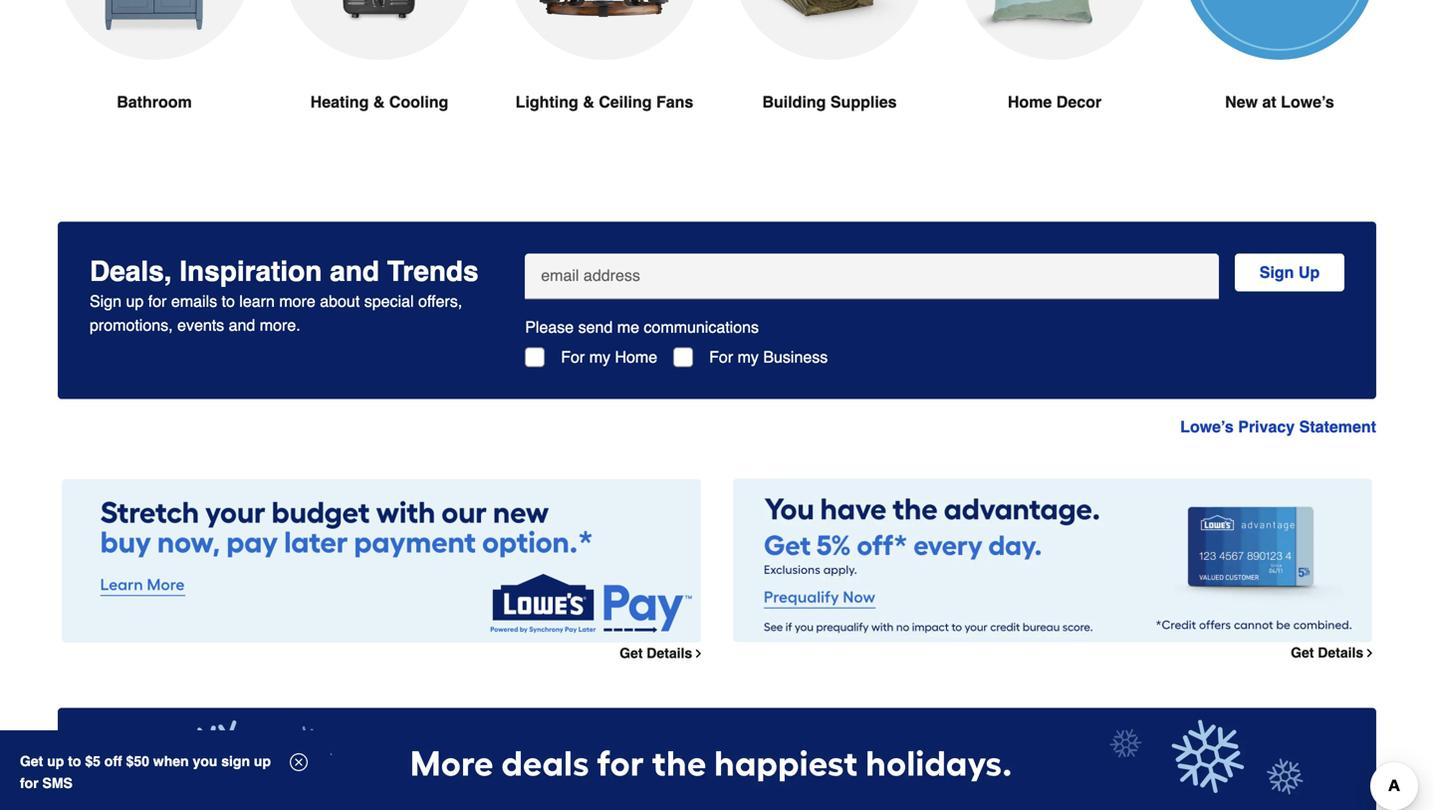 Task type: vqa. For each thing, say whether or not it's contained in the screenshot.
middle the get
yes



Task type: describe. For each thing, give the bounding box(es) containing it.
trends
[[387, 255, 479, 287]]

events
[[177, 316, 224, 334]]

lighting
[[516, 93, 579, 111]]

2 horizontal spatial up
[[254, 753, 271, 769]]

& for heating
[[373, 93, 385, 111]]

statement
[[1300, 417, 1377, 436]]

building supplies
[[763, 93, 897, 111]]

deals,
[[90, 255, 172, 287]]

more.
[[260, 316, 301, 334]]

get details button for you have the advantage. 5 percent off every day. exclusions apply. 'image'
[[1291, 645, 1377, 661]]

decor
[[1057, 93, 1102, 111]]

please send me communications
[[525, 318, 759, 336]]

for my home
[[561, 348, 658, 366]]

new at lowe's link
[[1184, 0, 1377, 162]]

new. image
[[1184, 0, 1377, 60]]

business
[[764, 348, 828, 366]]

my for home
[[590, 348, 611, 366]]

send
[[579, 318, 613, 336]]

up inside deals, inspiration and trends sign up for emails to learn more about special offers, promotions, events and more.
[[126, 292, 144, 310]]

0 vertical spatial lowe's
[[1282, 93, 1335, 111]]

new
[[1226, 93, 1259, 111]]

you have the advantage. 5 percent off every day. exclusions apply. image
[[733, 479, 1373, 642]]

1 horizontal spatial and
[[330, 255, 380, 287]]

0 horizontal spatial up
[[47, 753, 64, 769]]

you
[[193, 753, 218, 769]]

0 horizontal spatial home
[[615, 348, 658, 366]]

chevron right image for lowe's pay. stretch your budget with our new buy now, pay later payment option. image
[[693, 647, 706, 660]]

for my business
[[710, 348, 828, 366]]

communications
[[644, 318, 759, 336]]

at
[[1263, 93, 1277, 111]]

chevron right image for you have the advantage. 5 percent off every day. exclusions apply. 'image'
[[1364, 647, 1377, 659]]

sign up
[[1260, 263, 1321, 281]]

0 vertical spatial home
[[1008, 93, 1053, 111]]

sign inside button
[[1260, 263, 1295, 281]]

when
[[153, 753, 189, 769]]

heating & cooling link
[[283, 0, 476, 162]]

home decor
[[1008, 93, 1102, 111]]

$50
[[126, 753, 149, 769]]

home decor link
[[959, 0, 1152, 162]]

bathroom link
[[58, 0, 251, 162]]

get up to $5 off $50 when you sign up for sms
[[20, 753, 271, 791]]

sms
[[42, 775, 73, 791]]

my for business
[[738, 348, 759, 366]]

about
[[320, 292, 360, 310]]

inspiration
[[180, 255, 322, 287]]

new at lowe's
[[1226, 93, 1335, 111]]



Task type: locate. For each thing, give the bounding box(es) containing it.
get details for you have the advantage. 5 percent off every day. exclusions apply. 'image'
[[1291, 645, 1364, 661]]

2 get details button from the left
[[620, 645, 706, 661]]

ceiling
[[599, 93, 652, 111]]

1 vertical spatial for
[[20, 775, 39, 791]]

& inside lighting & ceiling fans link
[[583, 93, 595, 111]]

lowe's right at
[[1282, 93, 1335, 111]]

1 horizontal spatial get details button
[[1291, 645, 1377, 661]]

2 for from the left
[[710, 348, 734, 366]]

details for you have the advantage. 5 percent off every day. exclusions apply. 'image'
[[1319, 645, 1364, 661]]

2 & from the left
[[583, 93, 595, 111]]

1 horizontal spatial get
[[620, 645, 643, 661]]

lighting & ceiling fans
[[516, 93, 694, 111]]

offers,
[[418, 292, 462, 310]]

for for for my business
[[710, 348, 734, 366]]

lowe's privacy statement
[[1181, 417, 1377, 436]]

lowe's
[[1282, 93, 1335, 111], [1181, 417, 1234, 436]]

$5
[[85, 753, 101, 769]]

sign up button
[[1236, 253, 1345, 291]]

1 vertical spatial home
[[615, 348, 658, 366]]

1 vertical spatial lowe's
[[1181, 417, 1234, 436]]

0 horizontal spatial and
[[229, 316, 255, 334]]

1 get details button from the left
[[1291, 645, 1377, 661]]

get inside the get up to $5 off $50 when you sign up for sms
[[20, 753, 43, 769]]

building
[[763, 93, 827, 111]]

1 horizontal spatial sign
[[1260, 263, 1295, 281]]

0 vertical spatial sign
[[1260, 263, 1295, 281]]

1 horizontal spatial lowe's
[[1282, 93, 1335, 111]]

2 get details from the left
[[620, 645, 693, 661]]

details
[[1319, 645, 1364, 661], [647, 645, 693, 661]]

cooling
[[389, 93, 449, 111]]

0 horizontal spatial lowe's
[[1181, 417, 1234, 436]]

home down please send me communications
[[615, 348, 658, 366]]

1 horizontal spatial get details
[[1291, 645, 1364, 661]]

0 horizontal spatial get
[[20, 753, 43, 769]]

sign left the up
[[1260, 263, 1295, 281]]

chevron right image
[[1364, 647, 1377, 659], [693, 647, 706, 660]]

up right sign
[[254, 753, 271, 769]]

get for you have the advantage. 5 percent off every day. exclusions apply. 'image' "get details" button
[[1291, 645, 1315, 661]]

0 vertical spatial for
[[148, 292, 167, 310]]

please
[[525, 318, 574, 336]]

for inside deals, inspiration and trends sign up for emails to learn more about special offers, promotions, events and more.
[[148, 292, 167, 310]]

lighting & ceiling fans link
[[508, 0, 702, 162]]

up
[[1299, 263, 1321, 281]]

and up 'about'
[[330, 255, 380, 287]]

1 details from the left
[[1319, 645, 1364, 661]]

sign
[[221, 753, 250, 769]]

1 horizontal spatial details
[[1319, 645, 1364, 661]]

for down send on the left top of page
[[561, 348, 585, 366]]

&
[[373, 93, 385, 111], [583, 93, 595, 111]]

0 vertical spatial to
[[222, 292, 235, 310]]

promotions,
[[90, 316, 173, 334]]

& for lighting
[[583, 93, 595, 111]]

1 get details from the left
[[1291, 645, 1364, 661]]

my down send on the left top of page
[[590, 348, 611, 366]]

2 details from the left
[[647, 645, 693, 661]]

deals, inspiration and trends sign up for emails to learn more about special offers, promotions, events and more.
[[90, 255, 479, 334]]

for
[[148, 292, 167, 310], [20, 775, 39, 791]]

& right heating
[[373, 93, 385, 111]]

get for "get details" button related to lowe's pay. stretch your budget with our new buy now, pay later payment option. image
[[620, 645, 643, 661]]

for for for my home
[[561, 348, 585, 366]]

1 vertical spatial and
[[229, 316, 255, 334]]

a 5-light black metal and wood chandelier. image
[[508, 0, 702, 60]]

0 horizontal spatial my
[[590, 348, 611, 366]]

heating & cooling
[[311, 93, 449, 111]]

to left $5
[[68, 753, 81, 769]]

get details button for lowe's pay. stretch your budget with our new buy now, pay later payment option. image
[[620, 645, 706, 661]]

home left decor
[[1008, 93, 1053, 111]]

for
[[561, 348, 585, 366], [710, 348, 734, 366]]

0 horizontal spatial get details button
[[620, 645, 706, 661]]

emails
[[171, 292, 217, 310]]

lowe's left privacy
[[1181, 417, 1234, 436]]

0 horizontal spatial get details
[[620, 645, 693, 661]]

home
[[1008, 93, 1053, 111], [615, 348, 658, 366]]

special
[[364, 292, 414, 310]]

my left 'business'
[[738, 348, 759, 366]]

0 horizontal spatial for
[[20, 775, 39, 791]]

0 horizontal spatial &
[[373, 93, 385, 111]]

1 horizontal spatial &
[[583, 93, 595, 111]]

1 for from the left
[[561, 348, 585, 366]]

up
[[126, 292, 144, 310], [47, 753, 64, 769], [254, 753, 271, 769]]

lowe's privacy statement link
[[1181, 417, 1377, 436]]

get details button
[[1291, 645, 1377, 661], [620, 645, 706, 661]]

an end section of a four-by-four pressure treated post. image
[[733, 0, 927, 60]]

lowe's pay. stretch your budget with our new buy now, pay later payment option. image
[[62, 479, 702, 642]]

& left ceiling
[[583, 93, 595, 111]]

to inside deals, inspiration and trends sign up for emails to learn more about special offers, promotions, events and more.
[[222, 292, 235, 310]]

get
[[1291, 645, 1315, 661], [620, 645, 643, 661], [20, 753, 43, 769]]

fans
[[657, 93, 694, 111]]

learn
[[239, 292, 275, 310]]

to left 'learn'
[[222, 292, 235, 310]]

for down communications
[[710, 348, 734, 366]]

sign up promotions,
[[90, 292, 122, 310]]

1 horizontal spatial for
[[148, 292, 167, 310]]

bathroom
[[117, 93, 192, 111]]

0 horizontal spatial for
[[561, 348, 585, 366]]

0 horizontal spatial chevron right image
[[693, 647, 706, 660]]

more deals for the happiest holidays. image
[[58, 708, 1377, 804]]

1 & from the left
[[373, 93, 385, 111]]

0 horizontal spatial to
[[68, 753, 81, 769]]

1 vertical spatial sign
[[90, 292, 122, 310]]

1 horizontal spatial my
[[738, 348, 759, 366]]

details for lowe's pay. stretch your budget with our new buy now, pay later payment option. image
[[647, 645, 693, 661]]

sign inside deals, inspiration and trends sign up for emails to learn more about special offers, promotions, events and more.
[[90, 292, 122, 310]]

get details
[[1291, 645, 1364, 661], [620, 645, 693, 661]]

2 my from the left
[[738, 348, 759, 366]]

up up promotions,
[[126, 292, 144, 310]]

1 horizontal spatial home
[[1008, 93, 1053, 111]]

sign
[[1260, 263, 1295, 281], [90, 292, 122, 310]]

to inside the get up to $5 off $50 when you sign up for sms
[[68, 753, 81, 769]]

and down 'learn'
[[229, 316, 255, 334]]

1 horizontal spatial for
[[710, 348, 734, 366]]

building supplies link
[[733, 0, 927, 162]]

more
[[279, 292, 316, 310]]

0 horizontal spatial details
[[647, 645, 693, 661]]

1 horizontal spatial up
[[126, 292, 144, 310]]

and
[[330, 255, 380, 287], [229, 316, 255, 334]]

for up promotions,
[[148, 292, 167, 310]]

1 horizontal spatial chevron right image
[[1364, 647, 1377, 659]]

0 vertical spatial and
[[330, 255, 380, 287]]

for left sms at the left of page
[[20, 775, 39, 791]]

emailAddress text field
[[533, 253, 1212, 287]]

get details for lowe's pay. stretch your budget with our new buy now, pay later payment option. image
[[620, 645, 693, 661]]

for inside the get up to $5 off $50 when you sign up for sms
[[20, 775, 39, 791]]

a blue 2-door bathroom vanity with a white top, gold faucet and gold hardware. image
[[58, 0, 251, 60]]

a black indoor utility heater with a thermostat. image
[[283, 0, 476, 60]]

off
[[104, 753, 122, 769]]

to
[[222, 292, 235, 310], [68, 753, 81, 769]]

supplies
[[831, 93, 897, 111]]

up up sms at the left of page
[[47, 753, 64, 769]]

0 horizontal spatial sign
[[90, 292, 122, 310]]

1 my from the left
[[590, 348, 611, 366]]

me
[[618, 318, 640, 336]]

privacy
[[1239, 417, 1296, 436]]

& inside heating & cooling link
[[373, 93, 385, 111]]

1 vertical spatial to
[[68, 753, 81, 769]]

my
[[590, 348, 611, 366], [738, 348, 759, 366]]

a gray fabric storage basket with a white liner and a taupe, blue and green lumbar pillow. image
[[959, 0, 1152, 60]]

heating
[[311, 93, 369, 111]]

2 horizontal spatial get
[[1291, 645, 1315, 661]]

1 horizontal spatial to
[[222, 292, 235, 310]]



